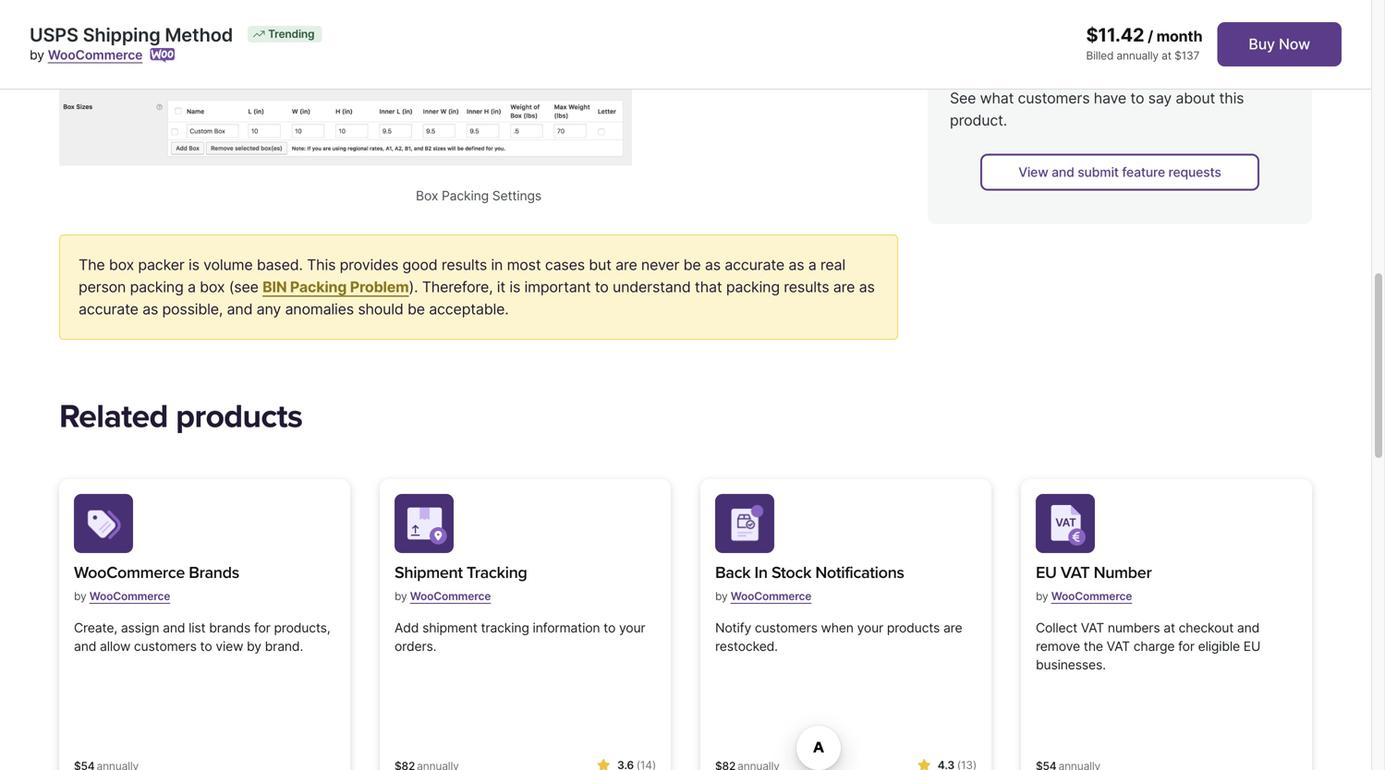 Task type: vqa. For each thing, say whether or not it's contained in the screenshot.
MARKETPLACES.
no



Task type: locate. For each thing, give the bounding box(es) containing it.
the left built
[[300, 24, 322, 42]]

customers up restocked.
[[755, 621, 818, 636]]

1 horizontal spatial is
[[510, 278, 521, 296]]

0 vertical spatial eu
[[1036, 563, 1057, 583]]

your right information
[[619, 621, 646, 636]]

1 horizontal spatial a
[[808, 256, 817, 274]]

should
[[358, 300, 404, 318]]

checkout
[[1179, 621, 1234, 636]]

vat left the number
[[1061, 563, 1090, 583]]

see
[[950, 89, 976, 107]]

0 vertical spatial box
[[109, 256, 134, 274]]

results for in
[[442, 256, 487, 274]]

numbers
[[1108, 621, 1160, 636]]

to
[[1131, 89, 1145, 107], [595, 278, 609, 296], [604, 621, 616, 636], [200, 639, 212, 655]]

results down real
[[784, 278, 830, 296]]

customers down assign
[[134, 639, 197, 655]]

2 horizontal spatial are
[[944, 621, 963, 636]]

0 vertical spatial be
[[684, 256, 701, 274]]

1 vertical spatial be
[[408, 300, 425, 318]]

to down the list
[[200, 639, 212, 655]]

by up create,
[[74, 590, 86, 604]]

packing inside ). therefore, it is important to understand that packing results are as accurate as possible, and any anomalies should be acceptable.
[[726, 278, 780, 296]]

create,
[[74, 621, 117, 636]]

related products
[[59, 397, 302, 437]]

at left $137
[[1162, 49, 1172, 62]]

packing right box
[[442, 188, 489, 204]]

woocommerce link for back
[[731, 583, 812, 611]]

0 vertical spatial the
[[300, 24, 322, 42]]

is inside the box packer is volume based. this provides good results in most cases but are never be as accurate as a real person packing a box (see
[[189, 256, 199, 274]]

1 horizontal spatial are
[[833, 278, 855, 296]]

bin packing problem link
[[263, 278, 409, 296]]

by inside eu vat number by woocommerce
[[1036, 590, 1049, 604]]

accurate left real
[[725, 256, 785, 274]]

usps
[[30, 24, 78, 46]]

by down back
[[715, 590, 728, 604]]

0 vertical spatial for
[[254, 621, 271, 636]]

allow
[[100, 639, 130, 655]]

customers inside notify customers when your products are restocked.
[[755, 621, 818, 636]]

1 vertical spatial box
[[200, 278, 225, 296]]

person
[[79, 278, 126, 296]]

brand.
[[265, 639, 303, 655]]

view
[[216, 639, 243, 655]]

1 vertical spatial products
[[887, 621, 940, 636]]

is inside ). therefore, it is important to understand that packing results are as accurate as possible, and any anomalies should be acceptable.
[[510, 278, 521, 296]]

0 horizontal spatial your
[[619, 621, 646, 636]]

2 horizontal spatial customers
[[1018, 89, 1090, 107]]

at
[[1162, 49, 1172, 62], [1164, 621, 1176, 636]]

1 horizontal spatial eu
[[1244, 639, 1261, 655]]

but
[[589, 256, 612, 274]]

a up possible,
[[188, 278, 196, 296]]

eu right eligible
[[1244, 639, 1261, 655]]

to down but
[[595, 278, 609, 296]]

pack items individually or using the built in
[[78, 24, 375, 42]]

and up eligible
[[1238, 621, 1260, 636]]

1 horizontal spatial packing
[[726, 278, 780, 296]]

individually
[[158, 24, 237, 42]]

0 horizontal spatial for
[[254, 621, 271, 636]]

built
[[326, 24, 356, 42]]

1 your from the left
[[619, 621, 646, 636]]

0 horizontal spatial the
[[300, 24, 322, 42]]

notifications
[[815, 563, 904, 583]]

0 horizontal spatial packing
[[290, 278, 347, 296]]

0 horizontal spatial accurate
[[79, 300, 138, 318]]

1 vertical spatial results
[[784, 278, 830, 296]]

the up businesses.
[[1084, 639, 1103, 655]]

1 horizontal spatial your
[[857, 621, 884, 636]]

0 vertical spatial in
[[359, 24, 371, 42]]

stock
[[772, 563, 812, 583]]

remove
[[1036, 639, 1080, 655]]

at up charge
[[1164, 621, 1176, 636]]

back
[[715, 563, 751, 583]]

1 vertical spatial packing
[[290, 278, 347, 296]]

is for it
[[510, 278, 521, 296]]

possible,
[[162, 300, 223, 318]]

1 vertical spatial are
[[833, 278, 855, 296]]

see what customers have to say about this product.
[[950, 89, 1244, 129]]

0 vertical spatial are
[[616, 256, 637, 274]]

by right view
[[247, 639, 261, 655]]

information
[[533, 621, 600, 636]]

0 horizontal spatial are
[[616, 256, 637, 274]]

0 vertical spatial accurate
[[725, 256, 785, 274]]

results inside the box packer is volume based. this provides good results in most cases but are never be as accurate as a real person packing a box (see
[[442, 256, 487, 274]]

charge
[[1134, 639, 1175, 655]]

0 horizontal spatial be
[[408, 300, 425, 318]]

0 vertical spatial results
[[442, 256, 487, 274]]

acceptable.
[[429, 300, 509, 318]]

1 horizontal spatial results
[[784, 278, 830, 296]]

by down usps
[[30, 47, 44, 63]]

accurate inside ). therefore, it is important to understand that packing results are as accurate as possible, and any anomalies should be acceptable.
[[79, 300, 138, 318]]

as
[[705, 256, 721, 274], [789, 256, 804, 274], [859, 278, 875, 296], [142, 300, 158, 318]]

is right it
[[510, 278, 521, 296]]

to inside create, assign and list brands for products, and allow customers to view by brand.
[[200, 639, 212, 655]]

provides
[[340, 256, 398, 274]]

shipping
[[83, 24, 160, 46]]

vat right collect
[[1081, 621, 1105, 636]]

1 horizontal spatial the
[[1084, 639, 1103, 655]]

in right built
[[359, 24, 371, 42]]

are
[[616, 256, 637, 274], [833, 278, 855, 296], [944, 621, 963, 636]]

list
[[189, 621, 206, 636]]

1 vertical spatial vat
[[1081, 621, 1105, 636]]

woocommerce inside eu vat number by woocommerce
[[1052, 590, 1132, 604]]

to left say
[[1131, 89, 1145, 107]]

customers
[[1018, 89, 1090, 107], [755, 621, 818, 636], [134, 639, 197, 655]]

0 vertical spatial products
[[176, 397, 302, 437]]

0 horizontal spatial packing
[[130, 278, 184, 296]]

in
[[755, 563, 768, 583]]

is right the packer
[[189, 256, 199, 274]]

are inside the box packer is volume based. this provides good results in most cases but are never be as accurate as a real person packing a box (see
[[616, 256, 637, 274]]

0 vertical spatial vat
[[1061, 563, 1090, 583]]

shipment tracking by woocommerce
[[395, 563, 527, 604]]

eu up collect
[[1036, 563, 1057, 583]]

for
[[254, 621, 271, 636], [1179, 639, 1195, 655]]

0 horizontal spatial a
[[188, 278, 196, 296]]

0 horizontal spatial results
[[442, 256, 487, 274]]

by inside back in stock notifications by woocommerce
[[715, 590, 728, 604]]

2 packing from the left
[[726, 278, 780, 296]]

products inside notify customers when your products are restocked.
[[887, 621, 940, 636]]

1 horizontal spatial in
[[491, 256, 503, 274]]

vat inside eu vat number by woocommerce
[[1061, 563, 1090, 583]]

box down the volume on the top left of page
[[200, 278, 225, 296]]

vat for eu
[[1061, 563, 1090, 583]]

1 horizontal spatial products
[[887, 621, 940, 636]]

items
[[115, 24, 154, 42]]

results inside ). therefore, it is important to understand that packing results are as accurate as possible, and any anomalies should be acceptable.
[[784, 278, 830, 296]]

1 vertical spatial in
[[491, 256, 503, 274]]

results for are
[[784, 278, 830, 296]]

1 vertical spatial for
[[1179, 639, 1195, 655]]

results
[[442, 256, 487, 274], [784, 278, 830, 296]]

1 horizontal spatial packing
[[442, 188, 489, 204]]

accurate down person
[[79, 300, 138, 318]]

packing up anomalies
[[290, 278, 347, 296]]

1 packing from the left
[[130, 278, 184, 296]]

by up collect
[[1036, 590, 1049, 604]]

about
[[1176, 89, 1216, 107]]

your right when
[[857, 621, 884, 636]]

back in stock notifications by woocommerce
[[715, 563, 904, 604]]

packing down the packer
[[130, 278, 184, 296]]

1 vertical spatial at
[[1164, 621, 1176, 636]]

to right information
[[604, 621, 616, 636]]

0 horizontal spatial is
[[189, 256, 199, 274]]

by up add
[[395, 590, 407, 604]]

1 vertical spatial is
[[510, 278, 521, 296]]

billed
[[1086, 49, 1114, 62]]

1 vertical spatial eu
[[1244, 639, 1261, 655]]

0 horizontal spatial eu
[[1036, 563, 1057, 583]]

and down (see
[[227, 300, 253, 318]]

1 horizontal spatial accurate
[[725, 256, 785, 274]]

in up it
[[491, 256, 503, 274]]

and
[[1052, 164, 1075, 180], [227, 300, 253, 318], [163, 621, 185, 636], [1238, 621, 1260, 636], [74, 639, 96, 655]]

add
[[395, 621, 419, 636]]

woocommerce link for shipment
[[410, 583, 491, 611]]

results up the therefore,
[[442, 256, 487, 274]]

accurate inside the box packer is volume based. this provides good results in most cases but are never be as accurate as a real person packing a box (see
[[725, 256, 785, 274]]

in
[[359, 24, 371, 42], [491, 256, 503, 274]]

never
[[641, 256, 680, 274]]

0 horizontal spatial box
[[109, 256, 134, 274]]

1 horizontal spatial for
[[1179, 639, 1195, 655]]

1 vertical spatial customers
[[755, 621, 818, 636]]

products
[[176, 397, 302, 437], [887, 621, 940, 636]]

collect
[[1036, 621, 1078, 636]]

2 your from the left
[[857, 621, 884, 636]]

and inside ). therefore, it is important to understand that packing results are as accurate as possible, and any anomalies should be acceptable.
[[227, 300, 253, 318]]

be up that
[[684, 256, 701, 274]]

a left real
[[808, 256, 817, 274]]

customers left have
[[1018, 89, 1090, 107]]

box up person
[[109, 256, 134, 274]]

at inside collect vat numbers at checkout and remove the vat charge for eligible eu businesses.
[[1164, 621, 1176, 636]]

month
[[1157, 27, 1203, 45]]

).
[[409, 278, 418, 296]]

vat down the numbers
[[1107, 639, 1130, 655]]

and inside collect vat numbers at checkout and remove the vat charge for eligible eu businesses.
[[1238, 621, 1260, 636]]

to inside ). therefore, it is important to understand that packing results are as accurate as possible, and any anomalies should be acceptable.
[[595, 278, 609, 296]]

packing
[[442, 188, 489, 204], [290, 278, 347, 296]]

0 vertical spatial at
[[1162, 49, 1172, 62]]

0 vertical spatial is
[[189, 256, 199, 274]]

bin packing problem
[[263, 278, 409, 296]]

by inside woocommerce brands by woocommerce
[[74, 590, 86, 604]]

box
[[416, 188, 438, 204]]

eu inside collect vat numbers at checkout and remove the vat charge for eligible eu businesses.
[[1244, 639, 1261, 655]]

$11.42
[[1086, 24, 1145, 46]]

by
[[30, 47, 44, 63], [74, 590, 86, 604], [395, 590, 407, 604], [715, 590, 728, 604], [1036, 590, 1049, 604], [247, 639, 261, 655]]

1 vertical spatial accurate
[[79, 300, 138, 318]]

vat
[[1061, 563, 1090, 583], [1081, 621, 1105, 636], [1107, 639, 1130, 655]]

your
[[619, 621, 646, 636], [857, 621, 884, 636]]

1 horizontal spatial be
[[684, 256, 701, 274]]

for down checkout
[[1179, 639, 1195, 655]]

woocommerce link for eu
[[1052, 583, 1132, 611]]

in inside the box packer is volume based. this provides good results in most cases but are never be as accurate as a real person packing a box (see
[[491, 256, 503, 274]]

back in stock notifications link
[[715, 561, 904, 586]]

notify
[[715, 621, 752, 636]]

and left the list
[[163, 621, 185, 636]]

be down ).
[[408, 300, 425, 318]]

). therefore, it is important to understand that packing results are as accurate as possible, and any anomalies should be acceptable.
[[79, 278, 875, 318]]

packing right that
[[726, 278, 780, 296]]

woocommerce brands link
[[74, 561, 239, 586]]

packer
[[138, 256, 185, 274]]

for inside collect vat numbers at checkout and remove the vat charge for eligible eu businesses.
[[1179, 639, 1195, 655]]

2 vertical spatial are
[[944, 621, 963, 636]]

2 vertical spatial customers
[[134, 639, 197, 655]]

1 vertical spatial the
[[1084, 639, 1103, 655]]

problem
[[350, 278, 409, 296]]

usps shipping method
[[30, 24, 233, 46]]

is for packer
[[189, 256, 199, 274]]

the
[[300, 24, 322, 42], [1084, 639, 1103, 655]]

0 vertical spatial customers
[[1018, 89, 1090, 107]]

0 vertical spatial packing
[[442, 188, 489, 204]]

feature
[[1122, 164, 1166, 180]]

0 horizontal spatial in
[[359, 24, 371, 42]]

1 horizontal spatial customers
[[755, 621, 818, 636]]

for inside create, assign and list brands for products, and allow customers to view by brand.
[[254, 621, 271, 636]]

2 vertical spatial vat
[[1107, 639, 1130, 655]]

at inside $11.42 / month billed annually at $137
[[1162, 49, 1172, 62]]

0 horizontal spatial products
[[176, 397, 302, 437]]

tracking
[[467, 563, 527, 583]]

for up brand.
[[254, 621, 271, 636]]

a
[[808, 256, 817, 274], [188, 278, 196, 296]]

1 vertical spatial a
[[188, 278, 196, 296]]

0 horizontal spatial customers
[[134, 639, 197, 655]]



Task type: describe. For each thing, give the bounding box(es) containing it.
to inside add shipment tracking information to your orders.
[[604, 621, 616, 636]]

number
[[1094, 563, 1152, 583]]

any
[[257, 300, 281, 318]]

based.
[[257, 256, 303, 274]]

anomalies
[[285, 300, 354, 318]]

using
[[259, 24, 296, 42]]

say
[[1149, 89, 1172, 107]]

packing for settings
[[442, 188, 489, 204]]

developed by woocommerce image
[[150, 48, 175, 63]]

that
[[695, 278, 722, 296]]

bin
[[263, 278, 287, 296]]

woocommerce inside back in stock notifications by woocommerce
[[731, 590, 812, 604]]

view and submit feature requests link
[[981, 154, 1260, 191]]

arrow trend up image
[[251, 27, 266, 42]]

$11.42 / month billed annually at $137
[[1086, 24, 1203, 62]]

businesses.
[[1036, 658, 1106, 673]]

vat for collect
[[1081, 621, 1105, 636]]

restocked.
[[715, 639, 778, 655]]

eu vat number link
[[1036, 561, 1152, 586]]

understand
[[613, 278, 691, 296]]

assign
[[121, 621, 159, 636]]

and down create,
[[74, 639, 96, 655]]

shipment
[[395, 563, 463, 583]]

therefore,
[[422, 278, 493, 296]]

the inside collect vat numbers at checkout and remove the vat charge for eligible eu businesses.
[[1084, 639, 1103, 655]]

submit
[[1078, 164, 1119, 180]]

view and submit feature requests
[[1019, 164, 1222, 180]]

now
[[1279, 35, 1311, 53]]

method
[[165, 24, 233, 46]]

woocommerce link for woocommerce
[[89, 583, 170, 611]]

by inside shipment tracking by woocommerce
[[395, 590, 407, 604]]

settings
[[492, 188, 542, 204]]

this
[[1220, 89, 1244, 107]]

are inside ). therefore, it is important to understand that packing results are as accurate as possible, and any anomalies should be acceptable.
[[833, 278, 855, 296]]

/
[[1148, 27, 1154, 45]]

be inside the box packer is volume based. this provides good results in most cases but are never be as accurate as a real person packing a box (see
[[684, 256, 701, 274]]

real
[[821, 256, 846, 274]]

this
[[307, 256, 336, 274]]

related
[[59, 397, 168, 437]]

customers inside create, assign and list brands for products, and allow customers to view by brand.
[[134, 639, 197, 655]]

the box packer is volume based. this provides good results in most cases but are never be as accurate as a real person packing a box (see
[[79, 256, 846, 296]]

annually
[[1117, 49, 1159, 62]]

and right the "view"
[[1052, 164, 1075, 180]]

notify customers when your products are restocked.
[[715, 621, 963, 655]]

woocommerce brands by woocommerce
[[74, 563, 239, 604]]

important
[[524, 278, 591, 296]]

packing for problem
[[290, 278, 347, 296]]

have
[[1094, 89, 1127, 107]]

be inside ). therefore, it is important to understand that packing results are as accurate as possible, and any anomalies should be acceptable.
[[408, 300, 425, 318]]

volume
[[203, 256, 253, 274]]

buy now
[[1249, 35, 1311, 53]]

it
[[497, 278, 506, 296]]

buy now link
[[1218, 22, 1342, 67]]

what
[[980, 89, 1014, 107]]

most
[[507, 256, 541, 274]]

buy
[[1249, 35, 1275, 53]]

cases
[[545, 256, 585, 274]]

box packing settings
[[416, 188, 542, 204]]

requests
[[1169, 164, 1222, 180]]

your inside add shipment tracking information to your orders.
[[619, 621, 646, 636]]

eu inside eu vat number by woocommerce
[[1036, 563, 1057, 583]]

are inside notify customers when your products are restocked.
[[944, 621, 963, 636]]

collect vat numbers at checkout and remove the vat charge for eligible eu businesses.
[[1036, 621, 1261, 673]]

packing inside the box packer is volume based. this provides good results in most cases but are never be as accurate as a real person packing a box (see
[[130, 278, 184, 296]]

brands
[[189, 563, 239, 583]]

eligible
[[1198, 639, 1240, 655]]

by woocommerce
[[30, 47, 143, 63]]

customers inside see what customers have to say about this product.
[[1018, 89, 1090, 107]]

brands
[[209, 621, 251, 636]]

eu vat number by woocommerce
[[1036, 563, 1152, 604]]

product.
[[950, 111, 1007, 129]]

(see
[[229, 278, 259, 296]]

to inside see what customers have to say about this product.
[[1131, 89, 1145, 107]]

by inside create, assign and list brands for products, and allow customers to view by brand.
[[247, 639, 261, 655]]

good
[[402, 256, 438, 274]]

create, assign and list brands for products, and allow customers to view by brand.
[[74, 621, 330, 655]]

add shipment tracking information to your orders.
[[395, 621, 646, 655]]

pack
[[78, 24, 112, 42]]

1 horizontal spatial box
[[200, 278, 225, 296]]

0 vertical spatial a
[[808, 256, 817, 274]]

tracking
[[481, 621, 529, 636]]

the
[[79, 256, 105, 274]]

when
[[821, 621, 854, 636]]

your inside notify customers when your products are restocked.
[[857, 621, 884, 636]]

products,
[[274, 621, 330, 636]]

woocommerce inside shipment tracking by woocommerce
[[410, 590, 491, 604]]

$137
[[1175, 49, 1200, 62]]

trending
[[268, 27, 315, 41]]



